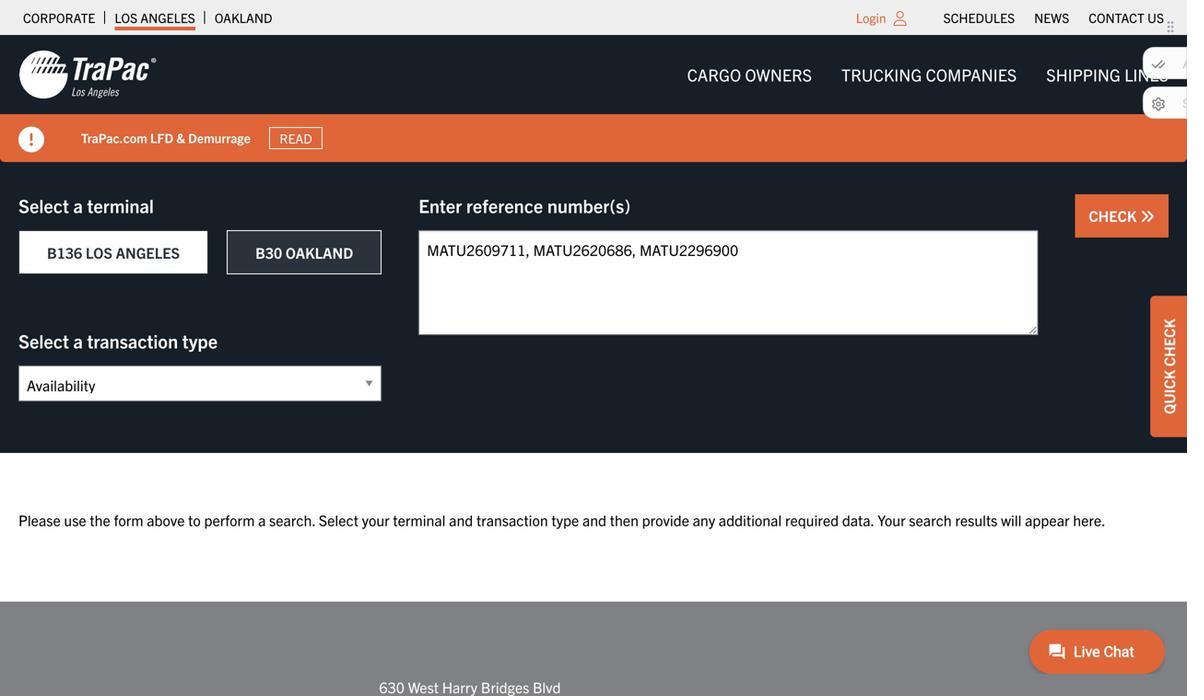 Task type: vqa. For each thing, say whether or not it's contained in the screenshot.
will
yes



Task type: locate. For each thing, give the bounding box(es) containing it.
a down b136
[[73, 329, 83, 353]]

owners
[[745, 64, 812, 85]]

quick
[[1159, 370, 1178, 415]]

menu bar up the shipping
[[934, 5, 1174, 30]]

b30
[[255, 243, 282, 262]]

0 horizontal spatial and
[[449, 511, 473, 529]]

schedules
[[943, 9, 1015, 26]]

1 horizontal spatial terminal
[[393, 511, 446, 529]]

terminal up 'b136 los angeles' at top
[[87, 194, 154, 217]]

your
[[877, 511, 906, 529]]

0 horizontal spatial oakland
[[215, 9, 272, 26]]

above
[[147, 511, 185, 529]]

0 vertical spatial select
[[18, 194, 69, 217]]

and
[[449, 511, 473, 529], [582, 511, 606, 529]]

b30 oakland
[[255, 243, 353, 262]]

0 vertical spatial angeles
[[140, 9, 195, 26]]

to
[[188, 511, 201, 529]]

select left the your
[[319, 511, 358, 529]]

0 horizontal spatial los
[[86, 243, 112, 262]]

select down b136
[[18, 329, 69, 353]]

provide
[[642, 511, 689, 529]]

select
[[18, 194, 69, 217], [18, 329, 69, 353], [319, 511, 358, 529]]

oakland right b30
[[286, 243, 353, 262]]

news
[[1034, 9, 1069, 26]]

your
[[362, 511, 390, 529]]

1 horizontal spatial oakland
[[286, 243, 353, 262]]

2 vertical spatial a
[[258, 511, 266, 529]]

select a terminal
[[18, 194, 154, 217]]

los
[[115, 9, 137, 26], [86, 243, 112, 262]]

footer
[[0, 602, 1187, 697]]

los angeles image
[[18, 49, 157, 100]]

check inside "button"
[[1089, 206, 1140, 225]]

transaction
[[87, 329, 178, 353], [476, 511, 548, 529]]

menu bar down light icon
[[672, 56, 1183, 93]]

a up b136
[[73, 194, 83, 217]]

search
[[909, 511, 952, 529]]

companies
[[926, 64, 1017, 85]]

los right corporate
[[115, 9, 137, 26]]

then
[[610, 511, 639, 529]]

1 vertical spatial angeles
[[116, 243, 180, 262]]

news link
[[1034, 5, 1069, 30]]

appear
[[1025, 511, 1070, 529]]

0 vertical spatial type
[[182, 329, 218, 353]]

1 vertical spatial los
[[86, 243, 112, 262]]

los right b136
[[86, 243, 112, 262]]

and right the your
[[449, 511, 473, 529]]

0 vertical spatial menu bar
[[934, 5, 1174, 30]]

angeles left oakland link
[[140, 9, 195, 26]]

0 vertical spatial los
[[115, 9, 137, 26]]

terminal right the your
[[393, 511, 446, 529]]

banner
[[0, 35, 1187, 162]]

0 vertical spatial a
[[73, 194, 83, 217]]

enter reference number(s)
[[419, 194, 631, 217]]

read link
[[269, 127, 323, 149]]

1 horizontal spatial los
[[115, 9, 137, 26]]

2 vertical spatial select
[[319, 511, 358, 529]]

angeles down select a terminal
[[116, 243, 180, 262]]

a
[[73, 194, 83, 217], [73, 329, 83, 353], [258, 511, 266, 529]]

type
[[182, 329, 218, 353], [551, 511, 579, 529]]

menu bar containing cargo owners
[[672, 56, 1183, 93]]

contact us link
[[1089, 5, 1164, 30]]

corporate link
[[23, 5, 95, 30]]

number(s)
[[547, 194, 631, 217]]

1 horizontal spatial type
[[551, 511, 579, 529]]

a left search. at the bottom
[[258, 511, 266, 529]]

los angeles link
[[115, 5, 195, 30]]

select up b136
[[18, 194, 69, 217]]

0 vertical spatial check
[[1089, 206, 1140, 225]]

us
[[1147, 9, 1164, 26]]

1 vertical spatial select
[[18, 329, 69, 353]]

0 horizontal spatial type
[[182, 329, 218, 353]]

data.
[[842, 511, 874, 529]]

solid image
[[18, 127, 44, 153]]

trucking
[[841, 64, 922, 85]]

enter
[[419, 194, 462, 217]]

terminal
[[87, 194, 154, 217], [393, 511, 446, 529]]

1 horizontal spatial and
[[582, 511, 606, 529]]

oakland right los angeles
[[215, 9, 272, 26]]

0 vertical spatial oakland
[[215, 9, 272, 26]]

1 vertical spatial menu bar
[[672, 56, 1183, 93]]

trucking companies link
[[827, 56, 1032, 93]]

0 vertical spatial terminal
[[87, 194, 154, 217]]

solid image
[[1140, 209, 1155, 224]]

0 horizontal spatial check
[[1089, 206, 1140, 225]]

and left then at the bottom right
[[582, 511, 606, 529]]

1 vertical spatial terminal
[[393, 511, 446, 529]]

1 vertical spatial check
[[1159, 319, 1178, 367]]

here.
[[1073, 511, 1106, 529]]

check
[[1089, 206, 1140, 225], [1159, 319, 1178, 367]]

oakland
[[215, 9, 272, 26], [286, 243, 353, 262]]

1 vertical spatial a
[[73, 329, 83, 353]]

angeles
[[140, 9, 195, 26], [116, 243, 180, 262]]

please use the form above to perform a search. select your terminal and transaction type and then provide any additional required data. your search results will appear here.
[[18, 511, 1106, 529]]

1 horizontal spatial transaction
[[476, 511, 548, 529]]

schedules link
[[943, 5, 1015, 30]]

0 vertical spatial transaction
[[87, 329, 178, 353]]

menu bar
[[934, 5, 1174, 30], [672, 56, 1183, 93]]

search.
[[269, 511, 315, 529]]



Task type: describe. For each thing, give the bounding box(es) containing it.
use
[[64, 511, 86, 529]]

quick check
[[1159, 319, 1178, 415]]

1 and from the left
[[449, 511, 473, 529]]

reference
[[466, 194, 543, 217]]

trapac.com lfd & demurrage
[[81, 130, 251, 146]]

quick check link
[[1150, 296, 1187, 438]]

lfd
[[150, 130, 173, 146]]

select for select a transaction type
[[18, 329, 69, 353]]

cargo
[[687, 64, 741, 85]]

select for select a terminal
[[18, 194, 69, 217]]

please
[[18, 511, 61, 529]]

shipping
[[1046, 64, 1121, 85]]

contact
[[1089, 9, 1144, 26]]

banner containing cargo owners
[[0, 35, 1187, 162]]

read
[[280, 130, 312, 147]]

0 horizontal spatial terminal
[[87, 194, 154, 217]]

menu bar inside "banner"
[[672, 56, 1183, 93]]

shipping lines link
[[1032, 56, 1183, 93]]

contact us
[[1089, 9, 1164, 26]]

trucking companies
[[841, 64, 1017, 85]]

1 vertical spatial type
[[551, 511, 579, 529]]

light image
[[894, 11, 906, 26]]

&
[[176, 130, 185, 146]]

menu bar containing schedules
[[934, 5, 1174, 30]]

login
[[856, 9, 886, 26]]

check button
[[1075, 194, 1169, 238]]

trapac.com
[[81, 130, 147, 146]]

will
[[1001, 511, 1022, 529]]

corporate
[[23, 9, 95, 26]]

the
[[90, 511, 110, 529]]

0 horizontal spatial transaction
[[87, 329, 178, 353]]

select a transaction type
[[18, 329, 218, 353]]

shipping lines
[[1046, 64, 1169, 85]]

a for terminal
[[73, 194, 83, 217]]

1 horizontal spatial check
[[1159, 319, 1178, 367]]

b136 los angeles
[[47, 243, 180, 262]]

oakland link
[[215, 5, 272, 30]]

cargo owners link
[[672, 56, 827, 93]]

Enter reference number(s) text field
[[419, 230, 1038, 335]]

b136
[[47, 243, 82, 262]]

login link
[[856, 9, 886, 26]]

additional
[[719, 511, 782, 529]]

1 vertical spatial oakland
[[286, 243, 353, 262]]

results
[[955, 511, 998, 529]]

a for transaction
[[73, 329, 83, 353]]

form
[[114, 511, 143, 529]]

cargo owners
[[687, 64, 812, 85]]

1 vertical spatial transaction
[[476, 511, 548, 529]]

lines
[[1124, 64, 1169, 85]]

demurrage
[[188, 130, 251, 146]]

required
[[785, 511, 839, 529]]

perform
[[204, 511, 255, 529]]

2 and from the left
[[582, 511, 606, 529]]

los angeles
[[115, 9, 195, 26]]

any
[[693, 511, 715, 529]]



